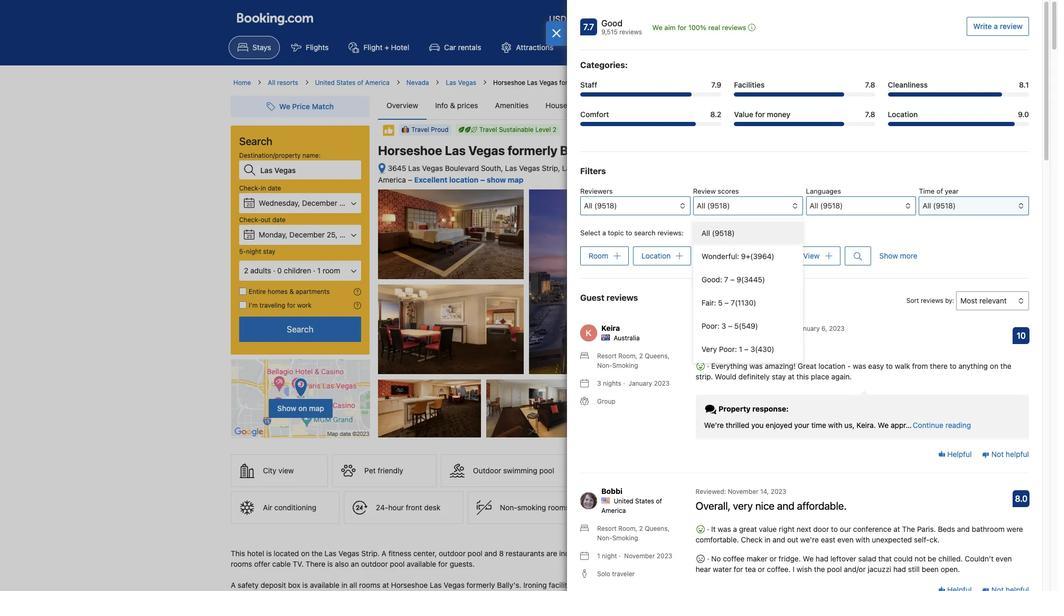 Task type: locate. For each thing, give the bounding box(es) containing it.
would
[[715, 372, 737, 381]]

1 vertical spatial with
[[828, 421, 843, 430]]

entire homes & apartments
[[249, 288, 330, 296]]

of down flight + hotel link
[[357, 79, 363, 87]]

check for it was a great value right next door to our conference at the paris. beds and bathroom were comfortable. check in and out we're east even with …
[[726, 258, 746, 267]]

1 check- from the top
[[239, 184, 261, 192]]

december for monday,
[[290, 230, 325, 239]]

0 vertical spatial 9,515
[[602, 28, 618, 36]]

we're inside it was a great value right next door to our conference at the paris. beds and bathroom were comfortable. check in and out we're east even with …
[[683, 266, 700, 275]]

check
[[726, 258, 746, 267], [741, 536, 763, 545]]

america inside 3645 las vegas boulevard south, las vegas strip, las vegas, nv 89109, united states of america
[[378, 175, 406, 184]]

all resorts link
[[268, 78, 298, 88]]

east inside it was a great value right next door to our conference at the paris. beds and bathroom were comfortable. check in and out we're east even with …
[[702, 266, 716, 275]]

1 vertical spatial or
[[758, 565, 765, 574]]

pool inside no coffee maker or fridge. we had leftover salad that could not be chilled. couldn't even hear water for tea or coffee. i wish the pool and/or jacuzzi had still been open.
[[827, 565, 842, 574]]

the inside the this hotel is located on the las vegas strip. a fitness center, outdoor pool and 8 restaurants are included. the rooms offer cable tv. there is also an outdoor pool available for guests. a safety deposit box is available in all rooms at horseshoe las vegas formerly bally's. ironing facilities and
[[593, 549, 606, 558]]

guest for guest reviews (9,515)
[[666, 101, 686, 110]]

2 vertical spatial is
[[302, 581, 308, 590]]

search button
[[239, 317, 361, 342]]

rooms down this
[[231, 560, 252, 569]]

2 vertical spatial with
[[856, 536, 870, 545]]

was inside 'it was a great value right next door to our conference at the paris. beds and bathroom were comfortable. check in and out we're east even with unexpected self-ck.'
[[718, 525, 731, 534]]

in up maker
[[765, 536, 771, 545]]

next inside it was a great value right next door to our conference at the paris. beds and bathroom were comfortable. check in and out we're east even with …
[[763, 233, 777, 242]]

0 vertical spatial out
[[261, 216, 271, 224]]

in inside the this hotel is located on the las vegas strip. a fitness center, outdoor pool and 8 restaurants are included. the rooms offer cable tv. there is also an outdoor pool available for guests. a safety deposit box is available in all rooms at horseshoe las vegas formerly bally's. ironing facilities and
[[342, 581, 348, 590]]

united states of america inside list of reviews region
[[602, 498, 662, 515]]

was inside it was a great value right next door to our conference at the paris. beds and bathroom were comfortable. check in and out we're east even with …
[[689, 233, 702, 242]]

…
[[750, 266, 756, 275]]

out inside 'it was a great value right next door to our conference at the paris. beds and bathroom were comfortable. check in and out we're east even with unexpected self-ck.'
[[787, 536, 799, 545]]

all (9518) button down scores
[[693, 196, 803, 215]]

0 horizontal spatial search
[[239, 135, 272, 147]]

property response:
[[717, 405, 789, 414]]

1 vertical spatial your
[[795, 421, 810, 430]]

year
[[945, 187, 959, 195]]

review scores
[[693, 187, 739, 195]]

out for it was a great value right next door to our conference at the paris. beds and bathroom were comfortable. check in and out we're east even with …
[[769, 258, 779, 267]]

1 vertical spatial good 9,515 reviews
[[739, 202, 780, 219]]

(9518) for review scores
[[708, 201, 730, 210]]

with inside 'it was a great value right next door to our conference at the paris. beds and bathroom were comfortable. check in and out we're east even with unexpected self-ck.'
[[856, 536, 870, 545]]

date
[[268, 184, 281, 192], [272, 216, 286, 224]]

0 vertical spatial reviewed:
[[764, 325, 795, 333]]

pool right swimming
[[540, 466, 554, 475]]

· up strip.
[[705, 362, 711, 371]]

1 horizontal spatial all (9518) button
[[693, 196, 803, 215]]

horseshoe inside the this hotel is located on the las vegas strip. a fitness center, outdoor pool and 8 restaurants are included. the rooms offer cable tv. there is also an outdoor pool available for guests. a safety deposit box is available in all rooms at horseshoe las vegas formerly bally's. ironing facilities and
[[391, 581, 428, 590]]

to for everything was amazing! great location - was easy to walk from there to anything on the strip. would definitely stay at this place again.
[[886, 362, 893, 371]]

0 horizontal spatial january
[[629, 380, 652, 388]]

bathroom inside 'it was a great value right next door to our conference at the paris. beds and bathroom were comfortable. check in and out we're east even with unexpected self-ck.'
[[972, 525, 1005, 534]]

select a topic to search reviews:
[[580, 229, 684, 237]]

at inside the this hotel is located on the las vegas strip. a fitness center, outdoor pool and 8 restaurants are included. the rooms offer cable tv. there is also an outdoor pool available for guests. a safety deposit box is available in all rooms at horseshoe las vegas formerly bally's. ironing facilities and
[[382, 581, 389, 590]]

· right nights in the bottom of the page
[[623, 380, 625, 388]]

we left aim on the top right of page
[[653, 23, 663, 32]]

america down '3645'
[[378, 175, 406, 184]]

couldn't
[[965, 555, 994, 564]]

check- for out
[[239, 216, 261, 224]]

even right couldn't
[[996, 555, 1012, 564]]

1 horizontal spatial rated good element
[[679, 200, 780, 213]]

our for unexpected
[[840, 525, 851, 534]]

comfortable. up "good:"
[[683, 258, 724, 267]]

bathroom inside it was a great value right next door to our conference at the paris. beds and bathroom were comfortable. check in and out we're east even with …
[[715, 250, 746, 258]]

good up airport taxis
[[602, 18, 623, 28]]

1 up the solo
[[597, 553, 600, 561]]

1 horizontal spatial search
[[287, 325, 314, 334]]

1 horizontal spatial stay
[[772, 372, 786, 381]]

all (9518) for languages
[[810, 201, 843, 210]]

to inside 'it was a great value right next door to our conference at the paris. beds and bathroom were comfortable. check in and out we're east even with unexpected self-ck.'
[[831, 525, 838, 534]]

it for it was a great value right next door to our conference at the paris. beds and bathroom were comfortable. check in and out we're east even with …
[[683, 233, 687, 242]]

date up the wednesday,
[[268, 184, 281, 192]]

all (9518) button down year
[[919, 196, 1029, 215]]

bally's for horseshoe las vegas formerly bally's
[[560, 143, 599, 158]]

comfortable.
[[683, 258, 724, 267], [696, 536, 739, 545]]

1 horizontal spatial excellent
[[679, 324, 712, 333]]

0 horizontal spatial door
[[779, 233, 794, 242]]

on inside everything was amazing! great location - was easy to walk from there to anything on the strip. would definitely stay at this place again.
[[990, 362, 999, 371]]

1 vertical spatial great
[[739, 525, 757, 534]]

reviewed: up (430)
[[764, 325, 795, 333]]

info & prices link
[[427, 92, 487, 119]]

value inside it was a great value right next door to our conference at the paris. beds and bathroom were comfortable. check in and out we're east even with …
[[728, 233, 745, 242]]

1 horizontal spatial reviewed:
[[764, 325, 795, 333]]

0 horizontal spatial even
[[718, 266, 733, 275]]

(9518) for reviewers
[[595, 201, 617, 210]]

beds inside 'it was a great value right next door to our conference at the paris. beds and bathroom were comfortable. check in and out we're east even with unexpected self-ck.'
[[938, 525, 955, 534]]

hour
[[388, 503, 404, 512]]

november up traveler
[[624, 553, 655, 561]]

& right info
[[450, 101, 455, 110]]

we right keira. at the right
[[878, 421, 889, 430]]

all for languages
[[810, 201, 818, 210]]

all inside all resorts link
[[268, 79, 275, 87]]

value for it was a great value right next door to our conference at the paris. beds and bathroom were comfortable. check in and out we're east even with unexpected self-ck.
[[759, 525, 777, 534]]

rated good element
[[602, 17, 642, 30], [679, 200, 780, 213]]

location 9.0 meter
[[888, 122, 1029, 126]]

was for it was a great value right next door to our conference at the paris. beds and bathroom were comfortable. check in and out we're east even with unexpected self-ck.
[[718, 525, 731, 534]]

show inside search section
[[277, 404, 296, 413]]

7.7 for scored 7.7 element related to bottommost "rated good" element
[[787, 206, 798, 215]]

guest reviews
[[580, 293, 638, 303]]

9,515 for the left "rated good" element
[[602, 28, 618, 36]]

boulevard
[[445, 164, 479, 173]]

0 vertical spatial it
[[683, 233, 687, 242]]

1 horizontal spatial outdoor
[[439, 549, 466, 558]]

0 horizontal spatial next
[[763, 233, 777, 242]]

1 left room
[[317, 266, 321, 275]]

scored 9.0 element
[[784, 321, 801, 338]]

las up 'info & prices'
[[446, 79, 456, 87]]

bobbi inside list of reviews region
[[602, 487, 623, 496]]

1 up everything
[[739, 345, 742, 354]]

20
[[247, 202, 253, 208]]

facilities
[[734, 80, 765, 89]]

value for money 7.8 meter
[[734, 122, 875, 126]]

1 vertical spatial scored 7.7 element
[[784, 202, 801, 219]]

night inside search section
[[246, 248, 261, 256]]

on inside the this hotel is located on the las vegas strip. a fitness center, outdoor pool and 8 restaurants are included. the rooms offer cable tv. there is also an outdoor pool available for guests. a safety deposit box is available in all rooms at horseshoe las vegas formerly bally's. ironing facilities and
[[301, 549, 310, 558]]

door for …
[[779, 233, 794, 242]]

out inside search section
[[261, 216, 271, 224]]

to for it was a great value right next door to our conference at the paris. beds and bathroom were comfortable. check in and out we're east even with …
[[683, 242, 689, 250]]

is left also at the left of the page
[[327, 560, 333, 569]]

location down boulevard
[[449, 175, 479, 184]]

leftover
[[831, 555, 857, 564]]

reviews up all (9518) link
[[757, 211, 780, 219]]

scored 10 element
[[1013, 328, 1030, 345]]

1 vertical spatial comfortable.
[[696, 536, 739, 545]]

night for 5-
[[246, 248, 261, 256]]

2023 right 14,
[[771, 488, 787, 496]]

bathroom for it was a great value right next door to our conference at the paris. beds and bathroom were comfortable. check in and out we're east even with unexpected self-ck.
[[972, 525, 1005, 534]]

horseshoe for horseshoe las vegas formerly bally's
[[378, 143, 442, 158]]

1 horizontal spatial value
[[759, 525, 777, 534]]

was
[[689, 233, 702, 242], [750, 362, 763, 371], [853, 362, 866, 371], [718, 525, 731, 534]]

january right nights in the bottom of the page
[[629, 380, 652, 388]]

hotel
[[391, 43, 409, 52]]

home link
[[233, 78, 251, 88]]

comfortable. inside it was a great value right next door to our conference at the paris. beds and bathroom were comfortable. check in and out we're east even with …
[[683, 258, 724, 267]]

2023 right 6,
[[829, 325, 845, 333]]

& inside 'link'
[[450, 101, 455, 110]]

was up definitely
[[750, 362, 763, 371]]

nevada
[[407, 79, 429, 87]]

were for it was a great value right next door to our conference at the paris. beds and bathroom were comfortable. check in and out we're east even with …
[[747, 250, 763, 258]]

next inside 'it was a great value right next door to our conference at the paris. beds and bathroom were comfortable. check in and out we're east even with unexpected self-ck.'
[[797, 525, 811, 534]]

1 vertical spatial december
[[290, 230, 325, 239]]

all inside button
[[649, 466, 656, 475]]

select
[[580, 229, 601, 237]]

travel
[[479, 126, 497, 134]]

out for it was a great value right next door to our conference at the paris. beds and bathroom were comfortable. check in and out we're east even with unexpected self-ck.
[[787, 536, 799, 545]]

bathroom for it was a great value right next door to our conference at the paris. beds and bathroom were comfortable. check in and out we're east even with …
[[715, 250, 746, 258]]

0 vertical spatial &
[[450, 101, 455, 110]]

good for the left "rated good" element
[[602, 18, 623, 28]]

pool down leftover
[[827, 565, 842, 574]]

the inside everything was amazing! great location - was easy to walk from there to anything on the strip. would definitely stay at this place again.
[[1001, 362, 1012, 371]]

value inside 'it was a great value right next door to our conference at the paris. beds and bathroom were comfortable. check in and out we're east even with unexpected self-ck.'
[[759, 525, 777, 534]]

right for unexpected
[[779, 525, 795, 534]]

stay inside search section
[[263, 248, 275, 256]]

at inside everything was amazing! great location - was easy to walk from there to anything on the strip. would definitely stay at this place again.
[[788, 372, 795, 381]]

1 vertical spatial show
[[277, 404, 296, 413]]

1 vertical spatial we're
[[801, 536, 819, 545]]

show inside button
[[880, 251, 898, 260]]

5-night stay
[[239, 248, 275, 256]]

bathtub button
[[714, 455, 812, 488]]

all down time
[[923, 201, 931, 210]]

(9518) inside all (9518) link
[[712, 229, 735, 238]]

1 horizontal spatial your
[[795, 421, 810, 430]]

3 nights · january 2023
[[597, 380, 670, 388]]

value up wonderful: 9+ (3964)
[[728, 233, 745, 242]]

1 horizontal spatial 1
[[597, 553, 600, 561]]

vegas up south,
[[469, 143, 505, 158]]

check- up "20"
[[239, 184, 261, 192]]

7 left 9
[[724, 275, 729, 284]]

we up wish
[[803, 555, 814, 564]]

out up fridge.
[[787, 536, 799, 545]]

0 vertical spatial your
[[659, 14, 676, 24]]

december left 20,
[[302, 199, 337, 208]]

list your property
[[643, 14, 713, 24]]

not helpful
[[990, 450, 1029, 459]]

0 horizontal spatial available
[[310, 581, 340, 590]]

location up "again." at the right of the page
[[819, 362, 846, 371]]

door inside it was a great value right next door to our conference at the paris. beds and bathroom were comfortable. check in and out we're east even with …
[[779, 233, 794, 242]]

2 horizontal spatial 1
[[739, 345, 742, 354]]

to inside it was a great value right next door to our conference at the paris. beds and bathroom were comfortable. check in and out we're east even with …
[[683, 242, 689, 250]]

all (9518) button for languages
[[806, 196, 916, 215]]

8.2
[[710, 110, 722, 119]]

click to open map view image
[[378, 163, 386, 175]]

cable
[[272, 560, 291, 569]]

1 vertical spatial reviewed:
[[696, 488, 726, 496]]

even
[[718, 266, 733, 275], [838, 536, 854, 545], [996, 555, 1012, 564]]

all for review scores
[[697, 201, 706, 210]]

0 vertical spatial formerly
[[559, 79, 584, 87]]

formerly up house rules
[[559, 79, 584, 87]]

date up monday, in the left of the page
[[272, 216, 286, 224]]

· up traveler
[[619, 553, 621, 561]]

caesars entertainment image
[[677, 549, 782, 577]]

0 horizontal spatial we're
[[683, 266, 700, 275]]

0 horizontal spatial is
[[266, 549, 272, 558]]

7.7 up all (9518) link
[[787, 206, 798, 215]]

were inside 'it was a great value right next door to our conference at the paris. beds and bathroom were comfortable. check in and out we're east even with unexpected self-ck.'
[[1007, 525, 1023, 534]]

outdoor up the guests.
[[439, 549, 466, 558]]

2 all (9518) button from the left
[[919, 196, 1029, 215]]

with inside it was a great value right next door to our conference at the paris. beds and bathroom were comfortable. check in and out we're east even with …
[[735, 266, 748, 275]]

next for unexpected
[[797, 525, 811, 534]]

1 horizontal spatial location
[[819, 362, 846, 371]]

show for show more
[[880, 251, 898, 260]]

united states of america down flight
[[315, 79, 390, 87]]

8.1
[[1019, 80, 1029, 89]]

united down wifi
[[614, 498, 634, 506]]

next for …
[[763, 233, 777, 242]]

good for bottommost "rated good" element
[[759, 202, 780, 211]]

of up review at top
[[687, 164, 694, 173]]

traveler
[[612, 571, 635, 578]]

we aim for 100% real reviews button
[[653, 22, 756, 33]]

las
[[446, 79, 456, 87], [527, 79, 538, 87], [445, 143, 466, 158], [408, 164, 420, 173], [505, 164, 517, 173], [562, 164, 574, 173], [325, 549, 337, 558], [430, 581, 442, 590]]

great inside it was a great value right next door to our conference at the paris. beds and bathroom were comfortable. check in and out we're east even with …
[[709, 233, 726, 242]]

formerly for horseshoe las vegas formerly bally's (resort) (usa) deals
[[559, 79, 584, 87]]

next down affordable.
[[797, 525, 811, 534]]

conference inside it was a great value right next door to our conference at the paris. beds and bathroom were comfortable. check in and out we're east even with …
[[704, 242, 740, 250]]

1 horizontal spatial we
[[803, 555, 814, 564]]

it inside it was a great value right next door to our conference at the paris. beds and bathroom were comfortable. check in and out we're east even with …
[[683, 233, 687, 242]]

comfortable. for it was a great value right next door to our conference at the paris. beds and bathroom were comfortable. check in and out we're east even with unexpected self-ck.
[[696, 536, 739, 545]]

3645 las vegas boulevard south, las vegas strip, las vegas, nv 89109, united states of america
[[378, 164, 694, 184]]

all (9518) for review scores
[[697, 201, 730, 210]]

location down cleanliness on the top right of page
[[888, 110, 918, 119]]

comfortable. for it was a great value right next door to our conference at the paris. beds and bathroom were comfortable. check in and out we're east even with …
[[683, 258, 724, 267]]

scored 7.7 element
[[580, 18, 597, 35], [784, 202, 801, 219]]

in inside search section
[[261, 184, 266, 192]]

0 vertical spatial the
[[1001, 362, 1012, 371]]

1 all (9518) button from the left
[[806, 196, 916, 215]]

box
[[288, 581, 300, 590]]

poor: up everything
[[719, 345, 737, 354]]

our inside 'it was a great value right next door to our conference at the paris. beds and bathroom were comfortable. check in and out we're east even with unexpected self-ck.'
[[840, 525, 851, 534]]

right inside 'it was a great value right next door to our conference at the paris. beds and bathroom were comfortable. check in and out we're east even with unexpected self-ck.'
[[779, 525, 795, 534]]

wonderful:
[[702, 252, 739, 261]]

all (9518) button for time of year
[[919, 196, 1029, 215]]

2023
[[352, 199, 370, 208], [340, 230, 357, 239], [829, 325, 845, 333], [654, 380, 670, 388], [771, 488, 787, 496], [657, 553, 673, 561]]

5-
[[239, 248, 246, 256]]

all (9518) down review scores on the top right of page
[[697, 201, 730, 210]]

2023 for reviewed: november 14, 2023
[[771, 488, 787, 496]]

0 vertical spatial beds
[[683, 250, 699, 258]]

1 vertical spatial were
[[1007, 525, 1023, 534]]

2 all (9518) button from the left
[[693, 196, 803, 215]]

with for unexpected
[[856, 536, 870, 545]]

0 horizontal spatial formerly
[[467, 581, 495, 590]]

0 horizontal spatial show
[[277, 404, 296, 413]]

2 vertical spatial 1
[[597, 553, 600, 561]]

(9518)
[[595, 201, 617, 210], [708, 201, 730, 210], [820, 201, 843, 210], [933, 201, 956, 210], [712, 229, 735, 238]]

of inside united states of america link
[[357, 79, 363, 87]]

the up the solo
[[593, 549, 606, 558]]

cleanliness 8.1 meter
[[888, 92, 1029, 97]]

1 horizontal spatial great
[[739, 525, 757, 534]]

0 horizontal spatial bathroom
[[715, 250, 746, 258]]

outdoor down strip.
[[361, 560, 388, 569]]

to down reviews:
[[683, 242, 689, 250]]

0 horizontal spatial it
[[683, 233, 687, 242]]

attractions
[[516, 43, 554, 52]]

check up good: 7 – 9 (3445)
[[726, 258, 746, 267]]

1 vertical spatial check-
[[239, 216, 261, 224]]

map inside search section
[[309, 404, 324, 413]]

door
[[779, 233, 794, 242], [813, 525, 829, 534]]

overall,
[[696, 500, 731, 512]]

at down fitness
[[382, 581, 389, 590]]

america left safe
[[602, 507, 626, 515]]

rated good element up the taxis
[[602, 17, 642, 30]]

and left the 8
[[485, 549, 497, 558]]

reviews down '7.9'
[[688, 101, 714, 110]]

write
[[974, 22, 992, 31]]

is up offer
[[266, 549, 272, 558]]

it down overall,
[[711, 525, 716, 534]]

location left the previous icon
[[642, 251, 671, 260]]

helpful
[[1006, 450, 1029, 459]]

of right safe
[[656, 498, 662, 506]]

airport taxis
[[589, 43, 630, 52]]

1 horizontal spatial good
[[759, 202, 780, 211]]

reviewers' choice
[[703, 325, 762, 333]]

filter reviews region
[[580, 165, 1029, 363]]

· left 0
[[273, 266, 275, 275]]

0 vertical spatial search
[[239, 135, 272, 147]]

1 vertical spatial paris.
[[917, 525, 936, 534]]

appr…
[[891, 421, 912, 430]]

0 vertical spatial our
[[691, 242, 702, 250]]

wonderful: 9+ (3964)
[[702, 252, 775, 261]]

1 vertical spatial horseshoe
[[378, 143, 442, 158]]

all for time of year
[[923, 201, 931, 210]]

a left safety at the bottom of the page
[[231, 581, 236, 590]]

·
[[273, 266, 275, 275], [313, 266, 315, 275], [705, 362, 711, 371], [623, 380, 625, 388], [705, 525, 711, 534], [619, 553, 621, 561], [705, 555, 711, 564]]

0 horizontal spatial united states of america
[[315, 79, 390, 87]]

work
[[297, 302, 312, 309]]

1 all (9518) button from the left
[[580, 196, 691, 215]]

0 horizontal spatial map
[[309, 404, 324, 413]]

1 horizontal spatial right
[[779, 525, 795, 534]]

1 horizontal spatial 7
[[731, 298, 735, 307]]

stay down monday, in the left of the page
[[263, 248, 275, 256]]

on inside search section
[[298, 404, 307, 413]]

bobbi
[[694, 296, 712, 304], [602, 487, 623, 496]]

check- down "20"
[[239, 216, 261, 224]]

even inside 'it was a great value right next door to our conference at the paris. beds and bathroom were comfortable. check in and out we're east even with unexpected self-ck.'
[[838, 536, 854, 545]]

scored 7.7 element up airport
[[580, 18, 597, 35]]

1 7.8 from the top
[[865, 80, 875, 89]]

beds inside it was a great value right next door to our conference at the paris. beds and bathroom were comfortable. check in and out we're east even with …
[[683, 250, 699, 258]]

very
[[733, 500, 753, 512]]

0 vertical spatial 1
[[317, 266, 321, 275]]

0 vertical spatial poor:
[[702, 322, 720, 331]]

the right wish
[[814, 565, 825, 574]]

december for wednesday,
[[302, 199, 337, 208]]

all (9518) button
[[806, 196, 916, 215], [919, 196, 1029, 215]]

deals
[[653, 79, 670, 87]]

0 vertical spatial next
[[763, 233, 777, 242]]

2 check- from the top
[[239, 216, 261, 224]]

1 horizontal spatial or
[[770, 555, 777, 564]]

0 vertical spatial all
[[649, 466, 656, 475]]

not
[[915, 555, 926, 564]]

1 horizontal spatial even
[[838, 536, 854, 545]]

even for …
[[718, 266, 733, 275]]

america
[[365, 79, 390, 87], [378, 175, 406, 184], [773, 296, 798, 304], [602, 507, 626, 515]]

1 vertical spatial it
[[711, 525, 716, 534]]

2 horizontal spatial the
[[1001, 362, 1012, 371]]

your inside list of reviews region
[[795, 421, 810, 430]]

paris. for …
[[764, 242, 781, 250]]

1 vertical spatial right
[[779, 525, 795, 534]]

2 horizontal spatial with
[[856, 536, 870, 545]]

7.8 for value for money
[[865, 110, 875, 119]]

2 vertical spatial horseshoe
[[391, 581, 428, 590]]

stay down amazing!
[[772, 372, 786, 381]]

pool
[[540, 466, 554, 475], [468, 549, 483, 558], [390, 560, 405, 569], [827, 565, 842, 574]]

all for reviewers
[[584, 201, 593, 210]]

1 vertical spatial search
[[287, 325, 314, 334]]

your
[[659, 14, 676, 24], [795, 421, 810, 430]]

overview link
[[378, 92, 427, 119]]

great inside 'it was a great value right next door to our conference at the paris. beds and bathroom were comfortable. check in and out we're east even with unexpected self-ck.'
[[739, 525, 757, 534]]

show on map
[[277, 404, 324, 413]]

0 vertical spatial rated good element
[[602, 17, 642, 30]]

scored 7.7 element for the left "rated good" element
[[580, 18, 597, 35]]

0 vertical spatial paris.
[[764, 242, 781, 250]]

east inside 'it was a great value right next door to our conference at the paris. beds and bathroom were comfortable. check in and out we're east even with unexpected self-ck.'
[[821, 536, 836, 545]]

0 horizontal spatial location
[[449, 175, 479, 184]]

for inside search section
[[287, 302, 295, 309]]

our for …
[[691, 242, 702, 250]]

states down wifi in all areas button
[[635, 498, 654, 506]]

0 vertical spatial horseshoe
[[493, 79, 525, 87]]

horseshoe las vegas formerly bally's
[[378, 143, 599, 158]]

0 vertical spatial bally's
[[586, 79, 606, 87]]

it inside 'it was a great value right next door to our conference at the paris. beds and bathroom were comfortable. check in and out we're east even with unexpected self-ck.'
[[711, 525, 716, 534]]

united inside 3645 las vegas boulevard south, las vegas strip, las vegas, nv 89109, united states of america
[[639, 164, 662, 173]]

1 horizontal spatial paris.
[[917, 525, 936, 534]]

0 horizontal spatial paris.
[[764, 242, 781, 250]]

fair:
[[702, 298, 716, 307]]

0 horizontal spatial our
[[691, 242, 702, 250]]

house
[[546, 101, 568, 110]]

states down flight + hotel link
[[337, 79, 356, 87]]

show
[[487, 175, 506, 184]]

1 horizontal spatial had
[[894, 565, 906, 574]]

1 vertical spatial out
[[769, 258, 779, 267]]

out inside it was a great value right next door to our conference at the paris. beds and bathroom were comfortable. check in and out we're east even with …
[[769, 258, 779, 267]]

2 7.8 from the top
[[865, 110, 875, 119]]

east for …
[[702, 266, 716, 275]]

2 inside button
[[244, 266, 248, 275]]

register link
[[723, 10, 765, 29]]

1 night · november 2023
[[597, 553, 673, 561]]

not
[[992, 450, 1004, 459]]

were inside it was a great value right next door to our conference at the paris. beds and bathroom were comfortable. check in and out we're east even with …
[[747, 250, 763, 258]]

right for …
[[746, 233, 761, 242]]

a
[[382, 549, 387, 558], [231, 581, 236, 590]]

1 vertical spatial 9,515
[[739, 211, 756, 219]]

helpful
[[946, 450, 972, 459]]

night inside list of reviews region
[[602, 553, 617, 561]]

0 vertical spatial had
[[816, 555, 829, 564]]

0 vertical spatial stay
[[263, 248, 275, 256]]

for left the guests.
[[438, 560, 448, 569]]

even up good: 7 – 9 (3445)
[[718, 266, 733, 275]]

the inside the this hotel is located on the las vegas strip. a fitness center, outdoor pool and 8 restaurants are included. the rooms offer cable tv. there is also an outdoor pool available for guests. a safety deposit box is available in all rooms at horseshoe las vegas formerly bally's. ironing facilities and
[[312, 549, 323, 558]]

a right strip.
[[382, 549, 387, 558]]

paris. up 'self-'
[[917, 525, 936, 534]]

it
[[683, 233, 687, 242], [711, 525, 716, 534]]

conference for unexpected
[[853, 525, 892, 534]]

with
[[735, 266, 748, 275], [828, 421, 843, 430], [856, 536, 870, 545]]

1 horizontal spatial night
[[602, 553, 617, 561]]

good 9,515 reviews up all (9518) link
[[739, 202, 780, 219]]

very
[[702, 345, 717, 354]]

categories:
[[580, 60, 628, 70]]

our inside it was a great value right next door to our conference at the paris. beds and bathroom were comfortable. check in and out we're east even with …
[[691, 242, 702, 250]]

there
[[930, 362, 948, 371]]

paris. up 'bed'
[[764, 242, 781, 250]]

staff
[[580, 80, 597, 89]]

reviewed: for reviewed: january 6, 2023
[[764, 325, 795, 333]]

anything
[[959, 362, 988, 371]]

were up …
[[747, 250, 763, 258]]

1 horizontal spatial map
[[508, 175, 524, 184]]

been
[[922, 565, 939, 574]]

scored 7.7 element up all (9518) link
[[784, 202, 801, 219]]

great up clean
[[709, 233, 726, 242]]

for
[[678, 23, 687, 32], [755, 110, 765, 119], [287, 302, 295, 309], [438, 560, 448, 569], [734, 565, 743, 574]]

2 horizontal spatial united states of america
[[723, 296, 798, 304]]

for left work
[[287, 302, 295, 309]]

1 vertical spatial 7.8
[[865, 110, 875, 119]]

to for it was a great value right next door to our conference at the paris. beds and bathroom were comfortable. check in and out we're east even with unexpected self-ck.
[[831, 525, 838, 534]]

states
[[337, 79, 356, 87], [664, 164, 685, 173], [745, 296, 764, 304], [635, 498, 654, 506]]

show for show on map
[[277, 404, 296, 413]]

1 vertical spatial location
[[819, 362, 846, 371]]

formerly
[[559, 79, 584, 87], [508, 143, 558, 158], [467, 581, 495, 590]]

paris. inside 'it was a great value right next door to our conference at the paris. beds and bathroom were comfortable. check in and out we're east even with unexpected self-ck.'
[[917, 525, 936, 534]]

out up monday, in the left of the page
[[261, 216, 271, 224]]

0 vertical spatial right
[[746, 233, 761, 242]]

homes
[[268, 288, 288, 296]]

formerly for horseshoe las vegas formerly bally's
[[508, 143, 558, 158]]

car rentals
[[444, 43, 481, 52]]

east up leftover
[[821, 536, 836, 545]]

for inside the this hotel is located on the las vegas strip. a fitness center, outdoor pool and 8 restaurants are included. the rooms offer cable tv. there is also an outdoor pool available for guests. a safety deposit box is available in all rooms at horseshoe las vegas formerly bally's. ironing facilities and
[[438, 560, 448, 569]]

(9518) down time of year
[[933, 201, 956, 210]]

united down good: 7 – 9 (3445)
[[723, 296, 743, 304]]

2 vertical spatial the
[[814, 565, 825, 574]]

comfort 8.2 meter
[[580, 122, 722, 126]]

united right 89109,
[[639, 164, 662, 173]]

states inside 3645 las vegas boulevard south, las vegas strip, las vegas, nv 89109, united states of america
[[664, 164, 685, 173]]

paris. inside it was a great value right next door to our conference at the paris. beds and bathroom were comfortable. check in and out we're east even with …
[[764, 242, 781, 250]]

rentals
[[458, 43, 481, 52]]

1 horizontal spatial formerly
[[508, 143, 558, 158]]

las right strip, at the top right of page
[[562, 164, 574, 173]]

3 inside list of reviews region
[[597, 380, 601, 388]]

at left this
[[788, 372, 795, 381]]



Task type: describe. For each thing, give the bounding box(es) containing it.
7.7 for scored 7.7 element associated with the left "rated good" element
[[583, 22, 594, 32]]

3645
[[388, 164, 406, 173]]

exceptional
[[696, 337, 749, 349]]

of inside 3645 las vegas boulevard south, las vegas strip, las vegas, nv 89109, united states of america
[[687, 164, 694, 173]]

was for it was a great value right next door to our conference at the paris. beds and bathroom were comfortable. check in and out we're east even with …
[[689, 233, 702, 242]]

to right there
[[950, 362, 957, 371]]

chilled.
[[939, 555, 963, 564]]

we're for unexpected
[[801, 536, 819, 545]]

las down center,
[[430, 581, 442, 590]]

it for it was a great value right next door to our conference at the paris. beds and bathroom were comfortable. check in and out we're east even with unexpected self-ck.
[[711, 525, 716, 534]]

0 vertical spatial january
[[796, 325, 820, 333]]

7.9
[[711, 80, 722, 89]]

las up also at the left of the page
[[325, 549, 337, 558]]

open.
[[941, 565, 960, 574]]

8.0
[[1015, 494, 1028, 504]]

i
[[793, 565, 795, 574]]

was for everything was amazing! great location - was easy to walk from there to anything on the strip. would definitely stay at this place again.
[[750, 362, 763, 371]]

(9518) for time of year
[[933, 201, 956, 210]]

1 horizontal spatial good 9,515 reviews
[[739, 202, 780, 219]]

reviews left by:
[[921, 297, 944, 305]]

0 vertical spatial available
[[407, 560, 436, 569]]

great for it was a great value right next door to our conference at the paris. beds and bathroom were comfortable. check in and out we're east even with …
[[709, 233, 726, 242]]

coffee.
[[767, 565, 791, 574]]

scored 7.7 element for bottommost "rated good" element
[[784, 202, 801, 219]]

choice
[[741, 325, 762, 333]]

united down "flights"
[[315, 79, 335, 87]]

this
[[797, 372, 809, 381]]

2 horizontal spatial we
[[878, 421, 889, 430]]

search
[[634, 229, 656, 237]]

apartments
[[296, 288, 330, 296]]

info
[[435, 101, 448, 110]]

amenities link
[[487, 92, 537, 119]]

name:
[[302, 152, 321, 159]]

and right 9+
[[755, 258, 767, 267]]

the fine print
[[603, 101, 649, 110]]

value for it was a great value right next door to our conference at the paris. beds and bathroom were comfortable. check in and out we're east even with …
[[728, 233, 745, 242]]

strip,
[[542, 164, 560, 173]]

was right -
[[853, 362, 866, 371]]

and up chilled. on the bottom of the page
[[957, 525, 970, 534]]

not helpful button
[[982, 449, 1029, 460]]

the inside no coffee maker or fridge. we had leftover salad that could not be chilled. couldn't even hear water for tea or coffee. i wish the pool and/or jacuzzi had still been open.
[[814, 565, 825, 574]]

beds for unexpected
[[938, 525, 955, 534]]

paris. for unexpected
[[917, 525, 936, 534]]

everything was amazing! great location - was easy to walk from there to anything on the strip. would definitely stay at this place again.
[[696, 362, 1012, 381]]

pool down fitness
[[390, 560, 405, 569]]

100%
[[689, 23, 707, 32]]

+54
[[735, 403, 753, 414]]

1 inside filter reviews region
[[739, 345, 742, 354]]

review categories element
[[580, 59, 628, 71]]

reviewers'
[[705, 325, 740, 333]]

non-
[[500, 503, 517, 512]]

the inside it was a great value right next door to our conference at the paris. beds and bathroom were comfortable. check in and out we're east even with …
[[750, 242, 762, 250]]

for right 'value' at the right top of the page
[[755, 110, 765, 119]]

all (9518) button for reviewers
[[580, 196, 691, 215]]

america up "scored 9.0" element
[[773, 296, 798, 304]]

close image
[[552, 29, 561, 37]]

2023 left strip.
[[654, 380, 670, 388]]

vegas up prices
[[458, 79, 476, 87]]

monday, december 25, 2023
[[259, 230, 357, 239]]

in inside 'it was a great value right next door to our conference at the paris. beds and bathroom were comfortable. check in and out we're east even with unexpected self-ck.'
[[765, 536, 771, 545]]

great for it was a great value right next door to our conference at the paris. beds and bathroom were comfortable. check in and out we're east even with unexpected self-ck.
[[739, 525, 757, 534]]

· down overall,
[[705, 525, 711, 534]]

your inside list your property 'link'
[[659, 14, 676, 24]]

reviews up keira
[[607, 293, 638, 303]]

door for unexpected
[[813, 525, 829, 534]]

all (9518) for time of year
[[923, 201, 956, 210]]

at inside it was a great value right next door to our conference at the paris. beds and bathroom were comfortable. check in and out we're east even with …
[[742, 242, 748, 250]]

conference for …
[[704, 242, 740, 250]]

easy
[[868, 362, 884, 371]]

room
[[323, 266, 340, 275]]

states down (3445)
[[745, 296, 764, 304]]

0 vertical spatial location
[[449, 175, 479, 184]]

by:
[[945, 297, 955, 305]]

1 vertical spatial poor:
[[719, 345, 737, 354]]

& inside search section
[[290, 288, 294, 296]]

the inside 'it was a great value right next door to our conference at the paris. beds and bathroom were comfortable. check in and out we're east even with unexpected self-ck.'
[[902, 525, 915, 534]]

date for check-in date
[[268, 184, 281, 192]]

friendly
[[378, 466, 403, 475]]

baggage
[[731, 503, 761, 512]]

stay inside everything was amazing! great location - was easy to walk from there to anything on the strip. would definitely stay at this place again.
[[772, 372, 786, 381]]

previous image
[[671, 252, 678, 258]]

a left the topic
[[602, 229, 606, 237]]

with for …
[[735, 266, 748, 275]]

0 vertical spatial location
[[888, 110, 918, 119]]

even for unexpected
[[838, 536, 854, 545]]

city view button
[[231, 455, 328, 488]]

1 vertical spatial rooms
[[231, 560, 252, 569]]

2 vertical spatial rooms
[[359, 581, 380, 590]]

(3964)
[[751, 252, 775, 261]]

1 vertical spatial had
[[894, 565, 906, 574]]

and up "good:"
[[701, 250, 713, 258]]

reviews up the taxis
[[620, 28, 642, 36]]

all inside all (9518) link
[[702, 229, 710, 238]]

reviewers
[[580, 187, 613, 195]]

from
[[912, 362, 928, 371]]

search section
[[227, 88, 374, 439]]

south,
[[481, 164, 503, 173]]

vegas left strip, at the top right of page
[[519, 164, 540, 173]]

fitness
[[389, 549, 411, 558]]

that
[[879, 555, 892, 564]]

vegas down the guests.
[[444, 581, 465, 590]]

guest for guest reviews
[[580, 293, 605, 303]]

vegas up an
[[339, 549, 359, 558]]

0 vertical spatial 5
[[718, 298, 723, 307]]

las right '3645'
[[408, 164, 420, 173]]

date for check-out date
[[272, 216, 286, 224]]

(430)
[[755, 345, 775, 354]]

air
[[263, 503, 272, 512]]

0 horizontal spatial a
[[231, 581, 236, 590]]

vegas up house
[[539, 79, 558, 87]]

a inside it was a great value right next door to our conference at the paris. beds and bathroom were comfortable. check in and out we're east even with …
[[703, 233, 707, 242]]

thrilled
[[726, 421, 750, 430]]

0 horizontal spatial or
[[758, 565, 765, 574]]

no coffee maker or fridge. we had leftover salad that could not be chilled. couldn't even hear water for tea or coffee. i wish the pool and/or jacuzzi had still been open.
[[696, 555, 1012, 574]]

pet friendly
[[365, 466, 403, 475]]

2023 for monday, december 25, 2023
[[340, 230, 357, 239]]

time of year
[[919, 187, 959, 195]]

1 inside button
[[317, 266, 321, 275]]

a inside write a review button
[[994, 22, 998, 31]]

scored 8.0 element
[[1013, 491, 1030, 508]]

states inside united states of america link
[[337, 79, 356, 87]]

states inside the united states of america
[[635, 498, 654, 506]]

location inside everything was amazing! great location - was easy to walk from there to anything on the strip. would definitely stay at this place again.
[[819, 362, 846, 371]]

next image
[[802, 252, 809, 258]]

9,515 for bottommost "rated good" element
[[739, 211, 756, 219]]

time
[[919, 187, 935, 195]]

amazing!
[[765, 362, 796, 371]]

1 vertical spatial outdoor
[[361, 560, 388, 569]]

flights link
[[282, 36, 338, 59]]

the left fine
[[603, 101, 616, 110]]

1 vertical spatial united states of america
[[723, 296, 798, 304]]

facilities 7.8 meter
[[734, 92, 875, 97]]

flight + hotel
[[364, 43, 409, 52]]

24-hour front desk button
[[344, 492, 464, 524]]

united states of america link
[[315, 78, 390, 88]]

check- for in
[[239, 184, 261, 192]]

list of reviews region
[[574, 311, 1036, 591]]

all (9518) inside all (9518) link
[[702, 229, 735, 238]]

all (9518) for reviewers
[[584, 201, 617, 210]]

9+
[[741, 252, 751, 261]]

and right nice
[[777, 500, 795, 512]]

(9518) for languages
[[820, 201, 843, 210]]

0 vertical spatial bobbi
[[694, 296, 712, 304]]

city view
[[263, 466, 294, 475]]

7.8 for facilities
[[865, 80, 875, 89]]

again.
[[832, 372, 852, 381]]

las up show
[[505, 164, 517, 173]]

overall, very nice and affordable.
[[696, 500, 847, 512]]

info & prices
[[435, 101, 478, 110]]

6,
[[822, 325, 828, 333]]

0 horizontal spatial rated good element
[[602, 17, 642, 30]]

outdoor swimming pool
[[473, 466, 554, 475]]

night for 1
[[602, 553, 617, 561]]

we're
[[704, 421, 724, 430]]

excellent location!
[[679, 324, 745, 333]]

2023 left no
[[657, 553, 673, 561]]

car
[[444, 43, 456, 52]]

to right the topic
[[626, 229, 632, 237]]

more
[[900, 251, 918, 260]]

1 horizontal spatial is
[[302, 581, 308, 590]]

1 vertical spatial is
[[327, 560, 333, 569]]

and inside the this hotel is located on the las vegas strip. a fitness center, outdoor pool and 8 restaurants are included. the rooms offer cable tv. there is also an outdoor pool available for guests. a safety deposit box is available in all rooms at horseshoe las vegas formerly bally's. ironing facilities and
[[485, 549, 497, 558]]

great
[[798, 362, 817, 371]]

1 vertical spatial location
[[642, 251, 671, 260]]

of inside the united states of america
[[656, 498, 662, 506]]

hear
[[696, 565, 711, 574]]

at inside 'it was a great value right next door to our conference at the paris. beds and bathroom were comfortable. check in and out we're east even with unexpected self-ck.'
[[894, 525, 900, 534]]

be
[[928, 555, 937, 564]]

for inside button
[[678, 23, 687, 32]]

even inside no coffee maker or fridge. we had leftover salad that could not be chilled. couldn't even hear water for tea or coffee. i wish the pool and/or jacuzzi had still been open.
[[996, 555, 1012, 564]]

1 vertical spatial november
[[624, 553, 655, 561]]

bally's for horseshoe las vegas formerly bally's (resort) (usa) deals
[[586, 79, 606, 87]]

1 inside list of reviews region
[[597, 553, 600, 561]]

1 vertical spatial rated good element
[[679, 200, 780, 213]]

reviews inside the we aim for 100% real reviews button
[[722, 23, 746, 32]]

search inside button
[[287, 325, 314, 334]]

las up amenities
[[527, 79, 538, 87]]

2023 for reviewed: january 6, 2023
[[829, 325, 845, 333]]

and up fridge.
[[773, 536, 785, 545]]

were for it was a great value right next door to our conference at the paris. beds and bathroom were comfortable. check in and out we're east even with unexpected self-ck.
[[1007, 525, 1023, 534]]

all (9518) button for review scores
[[693, 196, 803, 215]]

0 vertical spatial good 9,515 reviews
[[602, 18, 642, 36]]

amenities
[[495, 101, 529, 110]]

of right (1130)
[[765, 296, 771, 304]]

rooms inside non-smoking rooms button
[[548, 503, 570, 512]]

0 vertical spatial 3
[[722, 322, 726, 331]]

las inside las vegas link
[[446, 79, 456, 87]]

of inside filter reviews region
[[937, 187, 943, 195]]

valign  initial image
[[382, 124, 395, 137]]

money
[[767, 110, 791, 119]]

we inside button
[[653, 23, 663, 32]]

0 vertical spatial is
[[266, 549, 272, 558]]

beds for …
[[683, 250, 699, 258]]

2 horizontal spatial 3
[[751, 345, 755, 354]]

(9,515)
[[716, 101, 740, 110]]

level
[[536, 126, 551, 134]]

formerly inside the this hotel is located on the las vegas strip. a fitness center, outdoor pool and 8 restaurants are included. the rooms offer cable tv. there is also an outdoor pool available for guests. a safety deposit box is available in all rooms at horseshoe las vegas formerly bally's. ironing facilities and
[[467, 581, 495, 590]]

reviewed: for reviewed: november 14, 2023
[[696, 488, 726, 496]]

us,
[[845, 421, 855, 430]]

america inside the united states of america
[[602, 507, 626, 515]]

2023 for wednesday, december 20, 2023
[[352, 199, 370, 208]]

89109,
[[613, 164, 637, 173]]

+
[[385, 43, 389, 52]]

1 horizontal spatial 5
[[735, 322, 739, 331]]

write a review
[[974, 22, 1023, 31]]

reviews inside guest reviews (9,515) link
[[688, 101, 714, 110]]

· right children on the top left of the page
[[313, 266, 315, 275]]

location!
[[714, 324, 745, 333]]

for inside no coffee maker or fridge. we had leftover salad that could not be chilled. couldn't even hear water for tea or coffee. i wish the pool and/or jacuzzi had still been open.
[[734, 565, 743, 574]]

0 horizontal spatial excellent
[[414, 175, 448, 184]]

0 horizontal spatial 7
[[724, 275, 729, 284]]

booking.com image
[[237, 13, 313, 25]]

we inside no coffee maker or fridge. we had leftover salad that could not be chilled. couldn't even hear water for tea or coffee. i wish the pool and/or jacuzzi had still been open.
[[803, 555, 814, 564]]

america up the overview
[[365, 79, 390, 87]]

united inside the united states of america
[[614, 498, 634, 506]]

0 vertical spatial a
[[382, 549, 387, 558]]

front
[[406, 503, 422, 512]]

1 vertical spatial january
[[629, 380, 652, 388]]

there
[[306, 560, 325, 569]]

staff 7.9 meter
[[580, 92, 722, 97]]

bed
[[757, 251, 770, 260]]

view
[[803, 251, 820, 260]]

10
[[1017, 331, 1026, 341]]

0 vertical spatial or
[[770, 555, 777, 564]]

flights
[[306, 43, 329, 52]]

cleanliness
[[888, 80, 928, 89]]

swimming
[[503, 466, 538, 475]]

write a review button
[[967, 17, 1029, 36]]

horseshoe for horseshoe las vegas formerly bally's (resort) (usa) deals
[[493, 79, 525, 87]]

check for it was a great value right next door to our conference at the paris. beds and bathroom were comfortable. check in and out we're east even with unexpected self-ck.
[[741, 536, 763, 545]]

pool up the guests.
[[468, 549, 483, 558]]

pool inside outdoor swimming pool button
[[540, 466, 554, 475]]

vegas left boulevard
[[422, 164, 443, 173]]

excellent location – show map button
[[414, 175, 524, 184]]

destination/property
[[239, 152, 301, 159]]

· up hear
[[705, 555, 711, 564]]

flight + hotel link
[[340, 36, 418, 59]]

no
[[711, 555, 721, 564]]

in inside button
[[641, 466, 647, 475]]

and/or
[[844, 565, 866, 574]]

all inside the this hotel is located on the las vegas strip. a fitness center, outdoor pool and 8 restaurants are included. the rooms offer cable tv. there is also an outdoor pool available for guests. a safety deposit box is available in all rooms at horseshoe las vegas formerly bally's. ironing facilities and
[[350, 581, 357, 590]]

in inside it was a great value right next door to our conference at the paris. beds and bathroom were comfortable. check in and out we're east even with …
[[748, 258, 753, 267]]

languages
[[806, 187, 841, 195]]

very poor: 1 – 3 (430)
[[702, 345, 775, 354]]

1 horizontal spatial 2
[[553, 126, 557, 134]]

east for unexpected
[[821, 536, 836, 545]]

1 horizontal spatial november
[[728, 488, 759, 496]]

horseshoe las vegas formerly bally's (resort) (usa) deals link
[[493, 79, 670, 87]]

review
[[1000, 22, 1023, 31]]

las up boulevard
[[445, 143, 466, 158]]

we're for …
[[683, 266, 700, 275]]

a inside 'it was a great value right next door to our conference at the paris. beds and bathroom were comfortable. check in and out we're east even with unexpected self-ck.'
[[733, 525, 737, 534]]

children
[[284, 266, 311, 275]]



Task type: vqa. For each thing, say whether or not it's contained in the screenshot.
13 for 13 March 2024 OPTION
no



